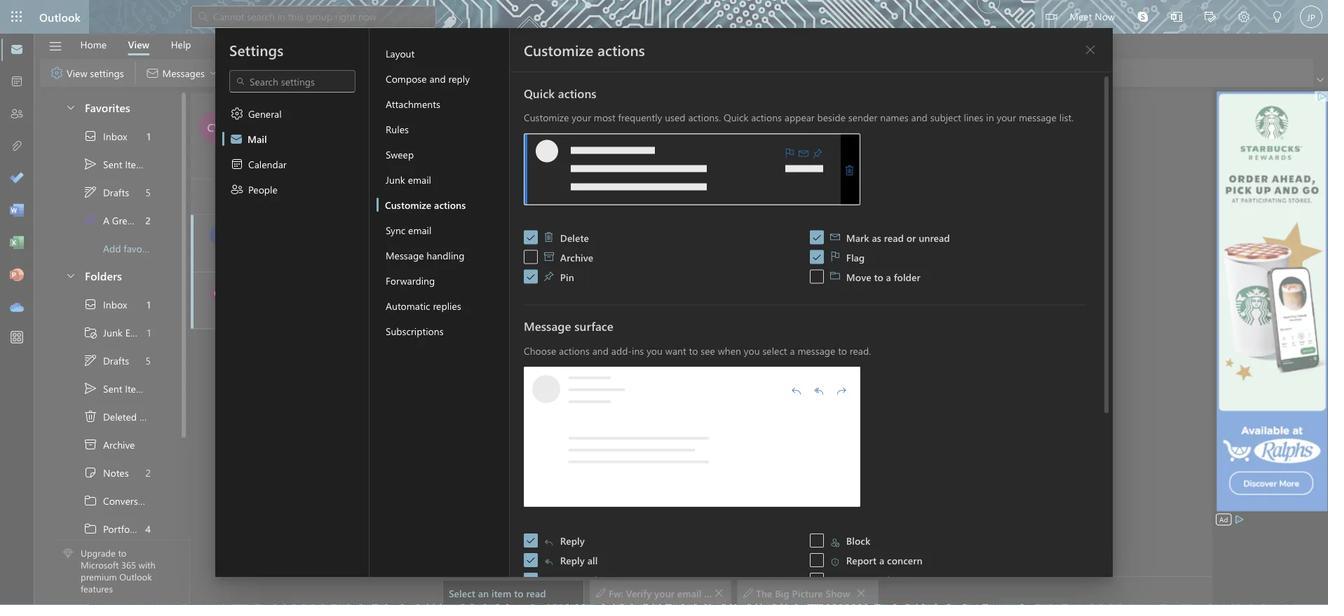 Task type: vqa. For each thing, say whether or not it's contained in the screenshot.
 button
no



Task type: locate. For each thing, give the bounding box(es) containing it.
4
[[145, 523, 151, 535]]

 inside favorites tree item
[[65, 101, 76, 113]]

1  button from the top
[[58, 94, 82, 120]]

settings heading
[[229, 40, 284, 60]]

1 vertical spatial watchers
[[308, 293, 349, 306]]

1 down favorites tree item
[[147, 130, 151, 143]]

excel image
[[10, 236, 24, 250]]

and left reply
[[430, 72, 446, 85]]

archive
[[560, 251, 594, 264], [103, 438, 135, 451]]

1 vertical spatial inbox
[[240, 191, 269, 206]]

inbox for 
[[103, 298, 127, 311]]

add favorite tree item
[[51, 234, 164, 262]]

2 inside  tree item
[[145, 214, 151, 227]]

message for message surface
[[524, 318, 571, 334]]

ready
[[391, 293, 415, 306]]

junk inside junk email "button"
[[386, 173, 405, 186]]

 up  at the left top of page
[[83, 157, 98, 171]]

1 horizontal spatial 
[[744, 588, 754, 598]]

1  tree item from the top
[[51, 122, 164, 150]]

2 horizontal spatial you
[[885, 359, 902, 372]]

items for 2nd '' tree item
[[125, 382, 149, 395]]

1 vertical spatial 
[[65, 270, 76, 281]]

outlook banner
[[0, 0, 1329, 34]]

 tree item
[[51, 459, 164, 487]]

0 vertical spatial cloud
[[241, 110, 272, 126]]

message
[[386, 249, 424, 262], [524, 318, 571, 334]]

message list section
[[191, 93, 496, 605]]

1 vertical spatial a
[[790, 344, 795, 357]]

2  button from the top
[[58, 262, 82, 288]]

1 reply from the top
[[560, 534, 585, 547]]

archive inside customize actions tab panel
[[560, 251, 594, 264]]

 drafts inside tree
[[83, 354, 129, 368]]

 tree item for 
[[51, 290, 164, 319]]

dialog
[[0, 0, 1329, 605]]

your right in
[[997, 111, 1017, 124]]

a
[[887, 270, 892, 283], [790, 344, 795, 357], [880, 554, 885, 567]]

0 vertical spatial  tree item
[[51, 178, 164, 206]]

and
[[430, 72, 446, 85], [912, 111, 928, 124], [593, 344, 609, 357]]

people image
[[10, 107, 24, 121]]

 up 
[[83, 297, 98, 312]]

archive inside ' archive'
[[103, 438, 135, 451]]

calendar image
[[10, 75, 24, 89]]

cloud watchers image
[[199, 110, 233, 144], [210, 282, 233, 304]]

is
[[381, 293, 388, 306]]

tree
[[51, 290, 164, 571]]

1 inside "favorites" tree
[[147, 130, 151, 143]]

 left folders on the left top
[[65, 270, 76, 281]]

2 vertical spatial a
[[880, 554, 885, 567]]

0 horizontal spatial 
[[596, 588, 606, 598]]

to
[[874, 270, 884, 283], [689, 344, 698, 357], [839, 344, 848, 357], [856, 379, 865, 392], [118, 547, 127, 559], [514, 587, 524, 600]]

archive down deleted
[[103, 438, 135, 451]]

you up download on the bottom
[[885, 359, 902, 372]]

2 vertical spatial customize
[[385, 198, 432, 211]]

t mobile image
[[210, 224, 233, 247]]

1 horizontal spatial ad
[[1220, 515, 1229, 524]]

1 vertical spatial quick
[[724, 111, 749, 124]]

drafts up  tree item
[[103, 186, 129, 199]]

 button left 'supplier'
[[714, 583, 724, 603]]

to left see
[[689, 344, 698, 357]]

outlook up camera
[[824, 359, 860, 372]]

ad inside the ad t-mobile® 5g home internet - leave rising rates behind
[[375, 223, 384, 233]]

the inside reading pane main content
[[756, 587, 773, 600]]

inbox inside "favorites" tree
[[103, 130, 127, 143]]

junk down sweep at the left top of the page
[[386, 173, 405, 186]]

 down favorites tree item
[[83, 129, 98, 143]]

inbox up  junk email 1
[[103, 298, 127, 311]]

with right 365
[[139, 559, 156, 571]]

reply left all at the bottom of the page
[[560, 554, 585, 567]]

cw inside select a conversation option
[[214, 286, 229, 299]]

 button for fw: verify your email for coupa supplier portal
[[714, 583, 724, 603]]

1 horizontal spatial for
[[904, 359, 917, 372]]

0 vertical spatial customize
[[524, 40, 594, 60]]

0 vertical spatial for
[[904, 359, 917, 372]]

0 vertical spatial message
[[386, 249, 424, 262]]

ad t-mobile® 5g home internet - leave rising rates behind
[[239, 223, 496, 249]]

 inside tree
[[83, 354, 98, 368]]

drafts for 
[[103, 186, 129, 199]]

0 vertical spatial the
[[239, 293, 255, 306]]

message inside customize actions tab panel
[[524, 318, 571, 334]]

read down  at the left bottom of the page
[[527, 587, 546, 600]]

2 inside  tree item
[[146, 466, 151, 479]]

to left read.
[[839, 344, 848, 357]]

view left help
[[128, 38, 150, 51]]

0 vertical spatial and
[[430, 72, 446, 85]]

coupa
[[720, 587, 749, 600]]

0 horizontal spatial customize actions
[[385, 198, 466, 211]]

customize down quick actions
[[524, 111, 569, 124]]

1 horizontal spatial junk
[[386, 173, 405, 186]]

 for mark as read or unread
[[812, 233, 822, 242]]

 for 
[[83, 354, 98, 368]]

 inbox up  tree item
[[83, 297, 127, 312]]

beside
[[818, 111, 846, 124]]

 button right show
[[852, 583, 871, 603]]

group
[[351, 293, 378, 306]]

select
[[763, 344, 788, 357]]

to right camera
[[856, 379, 865, 392]]

view inside button
[[128, 38, 150, 51]]

1 horizontal spatial a
[[880, 554, 885, 567]]

 left fw:
[[596, 588, 606, 598]]

for inside you're going places. take outlook with you for free. scan the qr code with your phone camera to download outlook mobile
[[904, 359, 917, 372]]

 inside settings tab list
[[230, 107, 244, 121]]

0 vertical spatial  tree item
[[51, 150, 164, 178]]

 inbox inside "favorites" tree
[[83, 129, 127, 143]]

5
[[146, 186, 151, 199], [146, 354, 151, 367]]

cloud watchers image left new on the left of the page
[[210, 282, 233, 304]]

calendar
[[248, 158, 287, 170]]

2  inbox from the top
[[83, 297, 127, 312]]

1 horizontal spatial message
[[1019, 111, 1057, 124]]

quick
[[524, 85, 555, 101], [724, 111, 749, 124]]

0 vertical spatial view
[[128, 38, 150, 51]]

outlook
[[39, 9, 81, 24], [824, 359, 860, 372], [914, 379, 949, 392], [119, 571, 152, 583]]

with down going
[[748, 379, 767, 392]]

0 vertical spatial  inbox
[[83, 129, 127, 143]]

0 horizontal spatial view
[[67, 66, 87, 79]]

1 horizontal spatial message
[[524, 318, 571, 334]]

 sent items inside "favorites" tree
[[83, 157, 149, 171]]

ins
[[632, 344, 644, 357]]

automatic
[[386, 299, 430, 312]]

0 horizontal spatial and
[[430, 72, 446, 85]]

cloud inside cloud watchers 1 member
[[241, 110, 272, 126]]

1  tree item from the top
[[51, 150, 164, 178]]

 right show
[[857, 588, 866, 598]]

 up 
[[83, 382, 98, 396]]

2  tree item from the top
[[51, 290, 164, 319]]

0 horizontal spatial home
[[80, 38, 107, 51]]

home inside the ad t-mobile® 5g home internet - leave rising rates behind
[[305, 236, 333, 249]]

1  tree item from the top
[[51, 178, 164, 206]]

1  inbox from the top
[[83, 129, 127, 143]]

sent up  tree item
[[103, 158, 122, 171]]

1 horizontal spatial the
[[756, 587, 773, 600]]

1 horizontal spatial read
[[884, 231, 904, 244]]

 drafts inside "favorites" tree
[[83, 185, 129, 199]]

1 vertical spatial cw
[[214, 286, 229, 299]]

0 vertical spatial cloud watchers image
[[199, 110, 233, 144]]

message handling button
[[377, 243, 509, 268]]

 inside  fw: verify your email for coupa supplier portal
[[596, 588, 606, 598]]

actions
[[598, 40, 645, 60], [558, 85, 597, 101], [752, 111, 782, 124], [434, 198, 466, 211], [559, 344, 590, 357]]

read inside button
[[527, 587, 546, 600]]

and inside button
[[430, 72, 446, 85]]

watchers down search settings 'search box'
[[276, 110, 324, 126]]

drafts for 
[[103, 354, 129, 367]]

1 horizontal spatial home
[[305, 236, 333, 249]]

t
[[219, 229, 224, 242]]

layout button
[[377, 41, 509, 66]]

2 horizontal spatial  button
[[1080, 39, 1102, 61]]

 tree item up  tree item
[[51, 150, 164, 178]]

home inside button
[[80, 38, 107, 51]]

0 horizontal spatial 
[[714, 588, 724, 598]]

1 vertical spatial 5
[[146, 354, 151, 367]]

 down meet now
[[1085, 44, 1097, 55]]

1 vertical spatial home
[[305, 236, 333, 249]]

the inside list box
[[239, 293, 255, 306]]


[[831, 577, 841, 587]]

1 vertical spatial  sent items
[[83, 382, 149, 396]]

1  from the top
[[83, 494, 98, 508]]

message up take
[[798, 344, 836, 357]]

cloud right new on the left of the page
[[279, 293, 305, 306]]


[[50, 66, 64, 80], [230, 107, 244, 121]]

email left coupa
[[678, 587, 702, 600]]

message up the choose
[[524, 318, 571, 334]]

2 reply from the top
[[560, 554, 585, 567]]

concern
[[888, 554, 923, 567]]

0 vertical spatial 5
[[146, 186, 151, 199]]

read right as
[[884, 231, 904, 244]]

favorite
[[124, 242, 156, 255]]

1 vertical spatial customize
[[524, 111, 569, 124]]

 tree item
[[51, 431, 164, 459]]

quick down customize actions 'heading' at top
[[524, 85, 555, 101]]

0 horizontal spatial message
[[798, 344, 836, 357]]

1 horizontal spatial view
[[128, 38, 150, 51]]

application
[[0, 0, 1329, 605]]

email
[[285, 151, 309, 164], [408, 173, 431, 186], [408, 223, 432, 236], [678, 587, 702, 600]]

 left 
[[526, 536, 536, 546]]

lines
[[964, 111, 984, 124]]

1 horizontal spatial 
[[857, 588, 866, 598]]

 up 
[[230, 107, 244, 121]]

email up  "button"
[[408, 173, 431, 186]]

1 vertical spatial 
[[83, 297, 98, 312]]

1 vertical spatial and
[[912, 111, 928, 124]]

0 vertical spatial drafts
[[103, 186, 129, 199]]

a right 'report' in the bottom right of the page
[[880, 554, 885, 567]]

0 vertical spatial inbox
[[103, 130, 127, 143]]

 left favorites
[[65, 101, 76, 113]]

2  from the top
[[83, 297, 98, 312]]

 for flag
[[812, 252, 822, 262]]

actions down message surface
[[559, 344, 590, 357]]

your inside you're going places. take outlook with you for free. scan the qr code with your phone camera to download outlook mobile
[[769, 379, 789, 392]]

cloud watchers image inside the message list no conversations selected list box
[[210, 282, 233, 304]]

1  drafts from the top
[[83, 185, 129, 199]]

1 drafts from the top
[[103, 186, 129, 199]]

2 vertical spatial items
[[140, 410, 163, 423]]

customize actions button
[[377, 192, 509, 217]]

meet now
[[1070, 9, 1116, 22]]

 for fw:
[[596, 588, 606, 598]]

reply
[[560, 534, 585, 547], [560, 554, 585, 567]]

0 vertical spatial  tree item
[[51, 122, 164, 150]]

2  from the top
[[65, 270, 76, 281]]

1 2 from the top
[[145, 214, 151, 227]]

email
[[125, 326, 149, 339]]

customize down junk email
[[385, 198, 432, 211]]

5 inside "favorites" tree
[[146, 186, 151, 199]]

onedrive image
[[10, 301, 24, 315]]

ad
[[375, 223, 384, 233], [1220, 515, 1229, 524]]

1 sent from the top
[[103, 158, 122, 171]]

with inside the upgrade to microsoft 365 with premium outlook features
[[139, 559, 156, 571]]

sweep button
[[377, 142, 509, 167]]

 inside "favorites" tree
[[83, 185, 98, 199]]

 tree item down  notes
[[51, 487, 164, 515]]

2
[[145, 214, 151, 227], [146, 466, 151, 479]]

 for  button in the customize actions tab panel
[[1085, 44, 1097, 55]]

inbox down calendar
[[240, 191, 269, 206]]

 inbox for 
[[83, 129, 127, 143]]

1  from the top
[[83, 185, 98, 199]]

pm
[[393, 294, 406, 305]]

your right verify
[[655, 587, 675, 600]]

a right select
[[790, 344, 795, 357]]

1 vertical spatial cloud watchers image
[[210, 282, 233, 304]]

outlook inside banner
[[39, 9, 81, 24]]

 tree item
[[51, 206, 164, 234]]

1 inside cloud watchers 1 member
[[241, 128, 246, 140]]


[[236, 76, 246, 86]]

 for reply
[[526, 536, 536, 546]]

items inside  deleted items
[[140, 410, 163, 423]]

 flag
[[831, 251, 865, 264]]

1  from the top
[[65, 101, 76, 113]]

1  from the top
[[83, 129, 98, 143]]

1 horizontal spatial cloud
[[279, 293, 305, 306]]

folder
[[894, 270, 921, 283]]

2  tree item from the top
[[51, 347, 164, 375]]

upgrade to microsoft 365 with premium outlook features
[[81, 547, 156, 595]]

message handling
[[386, 249, 465, 262]]

sent inside "favorites" tree
[[103, 158, 122, 171]]

ad left set your advertising preferences image at the right bottom of page
[[1220, 515, 1229, 524]]

 the big picture show 
[[744, 587, 866, 600]]

1 vertical spatial  button
[[58, 262, 82, 288]]

surface
[[575, 318, 614, 334]]

0 vertical spatial reply
[[560, 534, 585, 547]]

actions.
[[689, 111, 721, 124]]

 button
[[1080, 39, 1102, 61], [714, 583, 724, 603], [852, 583, 871, 603]]

inbox inside tree
[[103, 298, 127, 311]]

 drafts down  tree item
[[83, 354, 129, 368]]

1 vertical spatial reply
[[560, 554, 585, 567]]

cw button
[[199, 110, 233, 144]]

2 up the favorite
[[145, 214, 151, 227]]

sent up  tree item
[[103, 382, 122, 395]]

for left free.
[[904, 359, 917, 372]]

you inside you're going places. take outlook with you for free. scan the qr code with your phone camera to download outlook mobile
[[885, 359, 902, 372]]

 button left favorites
[[58, 94, 82, 120]]

1 vertical spatial 
[[230, 107, 244, 121]]

0 vertical spatial  sent items
[[83, 157, 149, 171]]


[[406, 194, 419, 206]]

sender
[[849, 111, 878, 124]]

2  drafts from the top
[[83, 354, 129, 368]]

word image
[[10, 204, 24, 218]]

to right upgrade
[[118, 547, 127, 559]]

with
[[863, 359, 882, 372], [748, 379, 767, 392], [139, 559, 156, 571]]

1 5 from the top
[[146, 186, 151, 199]]

watchers left group
[[308, 293, 349, 306]]

items for second '' tree item from the bottom
[[125, 158, 149, 171]]

0 vertical spatial watchers
[[276, 110, 324, 126]]

archive down delete
[[560, 251, 594, 264]]

1 vertical spatial items
[[125, 382, 149, 395]]

0 vertical spatial ad
[[375, 223, 384, 233]]

customize up quick actions
[[524, 40, 594, 60]]

camera
[[822, 379, 854, 392]]

cloud watchers image up 
[[199, 110, 233, 144]]

1 vertical spatial junk
[[103, 326, 123, 339]]

1 vertical spatial message
[[798, 344, 836, 357]]

select an item to read
[[449, 587, 546, 600]]

 inside "favorites" tree
[[83, 157, 98, 171]]

 report a concern
[[831, 554, 923, 567]]

you right the ins
[[647, 344, 663, 357]]

 tree item up deleted
[[51, 375, 164, 403]]

document
[[0, 0, 1329, 605]]

select an item to read button
[[443, 580, 584, 605]]


[[48, 39, 63, 54]]

 archive
[[544, 251, 594, 264]]

0 horizontal spatial archive
[[103, 438, 135, 451]]

 inbox inside tree
[[83, 297, 127, 312]]

1 vertical spatial 
[[83, 354, 98, 368]]

0 vertical spatial read
[[884, 231, 904, 244]]

 inside "favorites" tree
[[83, 129, 98, 143]]

1 horizontal spatial customize actions
[[524, 40, 645, 60]]

 inside customize actions tab panel
[[1085, 44, 1097, 55]]

 inside tree
[[83, 297, 98, 312]]

0 vertical spatial archive
[[560, 251, 594, 264]]

0 vertical spatial home
[[80, 38, 107, 51]]

 inside folders tree item
[[65, 270, 76, 281]]

 left ''
[[526, 272, 536, 282]]

 for 
[[83, 185, 98, 199]]

ad up -
[[375, 223, 384, 233]]

1 vertical spatial 
[[83, 522, 98, 536]]

0 horizontal spatial junk
[[103, 326, 123, 339]]

 button inside customize actions tab panel
[[1080, 39, 1102, 61]]

code
[[725, 379, 746, 392]]

customize actions tab panel
[[510, 28, 1113, 605]]

 down 
[[83, 494, 98, 508]]

tab list
[[69, 34, 202, 55]]

appear
[[785, 111, 815, 124]]

0 vertical spatial message
[[1019, 111, 1057, 124]]

reading pane main content
[[437, 88, 1213, 605]]

favorites tree
[[51, 88, 164, 262]]

2  from the top
[[83, 354, 98, 368]]

customize
[[524, 40, 594, 60], [524, 111, 569, 124], [385, 198, 432, 211]]

view left settings
[[67, 66, 87, 79]]

and right the names
[[912, 111, 928, 124]]

0 vertical spatial 2
[[145, 214, 151, 227]]

1 vertical spatial  tree item
[[51, 347, 164, 375]]

2 for 
[[145, 214, 151, 227]]

 button inside favorites tree item
[[58, 94, 82, 120]]

2 for 
[[146, 466, 151, 479]]

 tree item down folders on the left top
[[51, 290, 164, 319]]

choose
[[524, 344, 557, 357]]

customize actions up sync email
[[385, 198, 466, 211]]


[[83, 185, 98, 199], [83, 354, 98, 368]]

with down read.
[[863, 359, 882, 372]]

to right the item on the bottom left
[[514, 587, 524, 600]]

1 vertical spatial archive
[[103, 438, 135, 451]]

2 right notes
[[146, 466, 151, 479]]

1 horizontal spatial and
[[593, 344, 609, 357]]

2 sent from the top
[[103, 382, 122, 395]]

 sent items up deleted
[[83, 382, 149, 396]]

1 inside  junk email 1
[[147, 326, 151, 339]]

 tree item for 
[[51, 347, 164, 375]]

0 horizontal spatial the
[[239, 293, 255, 306]]

message down sync email
[[386, 249, 424, 262]]

 left  at the left bottom of the page
[[526, 556, 536, 565]]

inbox for 
[[103, 130, 127, 143]]

folders tree item
[[51, 262, 164, 290]]

internet
[[335, 236, 371, 249]]

1 vertical spatial drafts
[[103, 354, 129, 367]]

 drafts for 
[[83, 354, 129, 368]]

1 vertical spatial with
[[748, 379, 767, 392]]

junk right 
[[103, 326, 123, 339]]

 tree item
[[51, 122, 164, 150], [51, 290, 164, 319]]

quick right actions.
[[724, 111, 749, 124]]


[[83, 213, 98, 227]]

email inside  send email
[[285, 151, 309, 164]]

 left 
[[526, 575, 536, 585]]

 down 
[[83, 354, 98, 368]]

help
[[171, 38, 191, 51]]

0 vertical spatial sent
[[103, 158, 122, 171]]

message list no conversations selected list box
[[191, 215, 496, 605]]

0 horizontal spatial read
[[527, 587, 546, 600]]

behind
[[465, 236, 496, 249]]

sent
[[103, 158, 122, 171], [103, 382, 122, 395]]

used
[[665, 111, 686, 124]]

0 horizontal spatial with
[[139, 559, 156, 571]]

1 horizontal spatial 
[[230, 107, 244, 121]]

people
[[248, 183, 278, 196]]

home right 5g
[[305, 236, 333, 249]]

 junk email 1
[[83, 326, 151, 340]]

0 horizontal spatial for
[[704, 587, 717, 600]]

2 horizontal spatial 
[[1085, 44, 1097, 55]]

 tree item
[[51, 178, 164, 206], [51, 347, 164, 375]]

 tree item
[[51, 150, 164, 178], [51, 375, 164, 403]]

 tree item
[[51, 487, 164, 515], [51, 515, 164, 543]]

1 vertical spatial  inbox
[[83, 297, 127, 312]]

 for delete
[[526, 233, 536, 242]]

 tree item for 
[[51, 178, 164, 206]]

outlook inside the upgrade to microsoft 365 with premium outlook features
[[119, 571, 152, 583]]

watchers
[[276, 110, 324, 126], [308, 293, 349, 306]]


[[596, 588, 606, 598], [744, 588, 754, 598]]

email right sync
[[408, 223, 432, 236]]

subject
[[931, 111, 962, 124]]

1 right 
[[147, 326, 151, 339]]

reply up  reply all
[[560, 534, 585, 547]]

2  from the left
[[744, 588, 754, 598]]

customize actions inside button
[[385, 198, 466, 211]]

 general
[[230, 107, 282, 121]]


[[544, 232, 554, 242]]

 for  view settings
[[50, 66, 64, 80]]

0 horizontal spatial message
[[386, 249, 424, 262]]

 tree item down  junk email 1
[[51, 347, 164, 375]]

0 vertical spatial  button
[[58, 94, 82, 120]]

the left big
[[756, 587, 773, 600]]

0 vertical spatial customize actions
[[524, 40, 645, 60]]

drafts inside "favorites" tree
[[103, 186, 129, 199]]

mark
[[847, 231, 870, 244]]

 inside message list section
[[241, 150, 255, 165]]

tree containing 
[[51, 290, 164, 571]]

message inside "button"
[[386, 249, 424, 262]]

the left new on the left of the page
[[239, 293, 255, 306]]

items up  deleted items
[[125, 382, 149, 395]]

cloud watchers image for cw popup button
[[199, 110, 233, 144]]

home up  view settings
[[80, 38, 107, 51]]

automatic replies
[[386, 299, 461, 312]]

0 vertical spatial with
[[863, 359, 882, 372]]

cloud watchers 1 member
[[241, 110, 324, 140]]

set your advertising preferences image
[[1234, 514, 1246, 525]]

1  sent items from the top
[[83, 157, 149, 171]]

tab list containing home
[[69, 34, 202, 55]]

2 2 from the top
[[146, 466, 151, 479]]

 tree item up upgrade
[[51, 515, 164, 543]]

 inside  the big picture show 
[[744, 588, 754, 598]]

 button
[[403, 189, 422, 209]]

0 vertical spatial 
[[83, 129, 98, 143]]

email right "send"
[[285, 151, 309, 164]]

 left 
[[526, 233, 536, 242]]

1 horizontal spatial with
[[748, 379, 767, 392]]

2  sent items from the top
[[83, 382, 149, 396]]

0 horizontal spatial ad
[[375, 223, 384, 233]]

5g
[[290, 236, 303, 249]]

picture
[[792, 587, 823, 600]]

1 vertical spatial message
[[524, 318, 571, 334]]

2 vertical spatial with
[[139, 559, 156, 571]]

watchers inside the message list no conversations selected list box
[[308, 293, 349, 306]]

 button
[[58, 94, 82, 120], [58, 262, 82, 288]]

 for reply all
[[526, 556, 536, 565]]

mail image
[[10, 43, 24, 57]]

2  from the top
[[83, 522, 98, 536]]

2 5 from the top
[[146, 354, 151, 367]]

 tree item up  at the left top of page
[[51, 178, 164, 206]]

2 horizontal spatial with
[[863, 359, 882, 372]]

home button
[[70, 34, 117, 55]]

junk email
[[386, 173, 431, 186]]

cw inside cw popup button
[[207, 119, 225, 134]]

your down places.
[[769, 379, 789, 392]]

items inside "favorites" tree
[[125, 158, 149, 171]]

2 drafts from the top
[[103, 354, 129, 367]]

1  from the left
[[596, 588, 606, 598]]

outlook right premium
[[119, 571, 152, 583]]

new
[[258, 293, 276, 306]]

 button inside folders tree item
[[58, 262, 82, 288]]



Task type: describe. For each thing, give the bounding box(es) containing it.
portfolio
[[103, 523, 140, 535]]

watchers inside cloud watchers 1 member
[[276, 110, 324, 126]]

delete
[[560, 231, 589, 244]]

0 vertical spatial a
[[887, 270, 892, 283]]

 drafts for 
[[83, 185, 129, 199]]

 for 
[[83, 297, 98, 312]]

cloud inside the message list no conversations selected list box
[[279, 293, 305, 306]]

actions down outlook banner
[[598, 40, 645, 60]]

free.
[[920, 359, 940, 372]]

move
[[847, 270, 872, 283]]

actions left appear
[[752, 111, 782, 124]]

mobile®
[[248, 236, 288, 249]]

member
[[248, 128, 279, 140]]

2  tree item from the top
[[51, 375, 164, 403]]

inbox inside message list section
[[240, 191, 269, 206]]

 for fw: verify your email for coupa supplier portal  button
[[714, 588, 724, 598]]

subscriptions
[[386, 324, 444, 337]]

compose and reply button
[[377, 66, 509, 91]]


[[1046, 11, 1058, 22]]

download
[[868, 379, 911, 392]]

 move to a folder
[[831, 270, 921, 283]]

select
[[449, 587, 476, 600]]

dialog containing settings
[[0, 0, 1329, 605]]

features
[[81, 583, 113, 595]]

as
[[872, 231, 882, 244]]

handling
[[427, 249, 465, 262]]

sync email
[[386, 223, 432, 236]]

add
[[103, 242, 121, 255]]

subscriptions button
[[377, 319, 509, 344]]

cw for cw popup button
[[207, 119, 225, 134]]

email inside button
[[408, 223, 432, 236]]

settings
[[229, 40, 284, 60]]

customize inside button
[[385, 198, 432, 211]]

in
[[987, 111, 995, 124]]


[[544, 271, 554, 281]]

layout group
[[226, 59, 364, 84]]

message for message handling
[[386, 249, 424, 262]]

Select a conversation checkbox
[[210, 282, 239, 304]]

rates
[[438, 236, 462, 249]]

going
[[740, 359, 766, 372]]

to right move
[[874, 270, 884, 283]]

 reply
[[544, 534, 585, 547]]

 delete
[[544, 231, 589, 244]]

to do image
[[10, 172, 24, 186]]


[[83, 326, 98, 340]]

 inside  the big picture show 
[[857, 588, 866, 598]]

compose
[[386, 72, 427, 85]]

want
[[666, 344, 687, 357]]

2 vertical spatial and
[[593, 344, 609, 357]]

cloud watchers image for select a conversation option
[[210, 282, 233, 304]]

ad for ad t-mobile® 5g home internet - leave rising rates behind
[[375, 223, 384, 233]]


[[544, 577, 554, 587]]


[[831, 538, 841, 547]]

 tree item for 
[[51, 122, 164, 150]]

favorites tree item
[[51, 94, 164, 122]]

 for 
[[83, 494, 98, 508]]

items for  tree item
[[140, 410, 163, 423]]


[[83, 438, 98, 452]]

names
[[881, 111, 909, 124]]

portal
[[791, 587, 817, 600]]

12:01 pm
[[372, 294, 406, 305]]

 tree item
[[51, 319, 164, 347]]

cw for select a conversation option
[[214, 286, 229, 299]]

 button for favorites
[[58, 94, 82, 120]]

actions up most
[[558, 85, 597, 101]]

sent inside tree
[[103, 382, 122, 395]]

0 horizontal spatial you
[[647, 344, 663, 357]]

your left most
[[572, 111, 591, 124]]

 deleted items
[[83, 410, 163, 424]]

application containing settings
[[0, 0, 1329, 605]]

the
[[692, 379, 706, 392]]

premium features image
[[63, 549, 73, 559]]

forwarding
[[386, 274, 435, 287]]

2 horizontal spatial and
[[912, 111, 928, 124]]

block
[[847, 534, 871, 547]]

attachments button
[[377, 91, 509, 116]]

0 vertical spatial quick
[[524, 85, 555, 101]]

most
[[594, 111, 616, 124]]

supplier
[[751, 587, 788, 600]]

archive for 
[[103, 438, 135, 451]]

 archive
[[83, 438, 135, 452]]

reply for reply
[[560, 534, 585, 547]]


[[229, 132, 243, 146]]

 for favorites
[[65, 101, 76, 113]]

left-rail-appbar navigation
[[3, 34, 31, 324]]

sweep
[[386, 148, 414, 161]]

settings tab list
[[215, 28, 370, 577]]

 for 
[[83, 129, 98, 143]]

365
[[121, 559, 136, 571]]

to inside the upgrade to microsoft 365 with premium outlook features
[[118, 547, 127, 559]]

 tree item
[[51, 403, 164, 431]]

ad for ad
[[1220, 515, 1229, 524]]

report
[[847, 554, 877, 567]]

layout
[[386, 47, 415, 60]]

5 for 
[[146, 354, 151, 367]]

all
[[588, 554, 598, 567]]

mail
[[248, 132, 267, 145]]

outlook link
[[39, 0, 81, 34]]


[[230, 182, 244, 196]]

powerpoint image
[[10, 269, 24, 283]]

files image
[[10, 140, 24, 154]]

premium
[[81, 571, 117, 583]]

when
[[718, 344, 742, 357]]

qr
[[709, 379, 722, 392]]

 for the
[[744, 588, 754, 598]]

junk inside  junk email 1
[[103, 326, 123, 339]]

compose and reply
[[386, 72, 470, 85]]

1 vertical spatial for
[[704, 587, 717, 600]]

document containing settings
[[0, 0, 1329, 605]]

frequently
[[619, 111, 663, 124]]

1 horizontal spatial you
[[744, 344, 760, 357]]

rising
[[408, 236, 435, 249]]

 button for the big picture show
[[852, 583, 871, 603]]

 for folders
[[65, 270, 76, 281]]

customize actions heading
[[524, 40, 645, 60]]

 inside tree
[[83, 382, 98, 396]]


[[831, 232, 841, 242]]

customize actions inside tab panel
[[524, 40, 645, 60]]

phone
[[792, 379, 819, 392]]

or
[[907, 231, 916, 244]]

to inside you're going places. take outlook with you for free. scan the qr code with your phone camera to download outlook mobile
[[856, 379, 865, 392]]

 button for folders
[[58, 262, 82, 288]]

reply
[[449, 72, 470, 85]]

 for  portfolio 4
[[83, 522, 98, 536]]

1  tree item from the top
[[51, 487, 164, 515]]

to inside select an item to read button
[[514, 587, 524, 600]]

5 for 
[[146, 186, 151, 199]]

 notes
[[83, 466, 129, 480]]

add-
[[612, 344, 632, 357]]


[[831, 271, 841, 281]]

sync email button
[[377, 217, 509, 243]]

 inbox for 
[[83, 297, 127, 312]]

actions inside button
[[434, 198, 466, 211]]

 button
[[41, 34, 69, 58]]

 send email
[[241, 150, 309, 165]]

archive for 
[[560, 251, 594, 264]]

read inside customize actions tab panel
[[884, 231, 904, 244]]

favorites
[[85, 99, 130, 115]]

view inside  view settings
[[67, 66, 87, 79]]

upgrade
[[81, 547, 116, 559]]

choose actions and add-ins you want to see when you select a message to read.
[[524, 344, 872, 357]]

1 member button
[[239, 128, 279, 140]]

replies
[[433, 299, 461, 312]]

leave
[[380, 236, 405, 249]]

1 up the 'email' at the left bottom
[[147, 298, 151, 311]]

 view settings
[[50, 66, 124, 80]]

reply for reply all
[[560, 554, 585, 567]]


[[83, 410, 98, 424]]

email inside reading pane main content
[[678, 587, 702, 600]]

scan
[[669, 379, 689, 392]]


[[230, 157, 244, 171]]

2  tree item from the top
[[51, 515, 164, 543]]

email inside "button"
[[408, 173, 431, 186]]

outlook down free.
[[914, 379, 949, 392]]

big
[[775, 587, 790, 600]]

t-
[[239, 236, 248, 249]]

 for  general
[[230, 107, 244, 121]]

 for pin
[[526, 272, 536, 282]]

Search settings search field
[[246, 74, 341, 88]]

meet
[[1070, 9, 1093, 22]]

view button
[[118, 34, 160, 55]]

more apps image
[[10, 331, 24, 345]]



